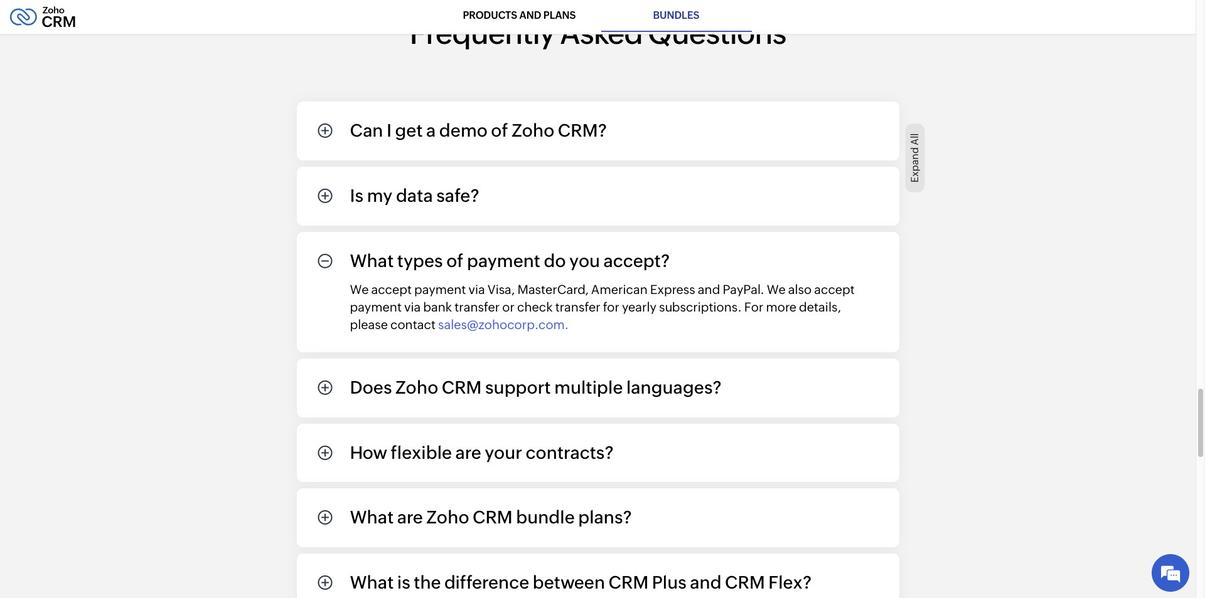 Task type: vqa. For each thing, say whether or not it's contained in the screenshot.
escape zoho_general_pages image
no



Task type: describe. For each thing, give the bounding box(es) containing it.
1 vertical spatial are
[[397, 508, 423, 528]]

plans
[[543, 9, 576, 21]]

sales@zohocorp.com. link
[[438, 316, 569, 334]]

what for what are zoho crm bundle plans?
[[350, 508, 394, 528]]

accept?
[[604, 251, 670, 271]]

bundles
[[653, 9, 700, 21]]

2 accept from the left
[[814, 283, 855, 297]]

is
[[350, 186, 364, 206]]

0 vertical spatial and
[[520, 9, 541, 21]]

multiple
[[554, 378, 623, 398]]

get
[[395, 121, 423, 141]]

does
[[350, 378, 392, 398]]

2 we from the left
[[767, 283, 786, 297]]

for
[[744, 300, 764, 315]]

1 vertical spatial of
[[446, 251, 464, 271]]

1 accept from the left
[[371, 283, 412, 297]]

expand
[[909, 148, 921, 183]]

products
[[463, 9, 517, 21]]

we accept payment via visa, mastercard, american express and paypal. we also accept payment via bank transfer or check transfer for yearly subscriptions. for more details, please contact
[[350, 283, 855, 332]]

visa,
[[488, 283, 515, 297]]

plans?
[[578, 508, 632, 528]]

crm left flex?
[[725, 573, 765, 593]]

the
[[414, 573, 441, 593]]

1 vertical spatial via
[[404, 300, 421, 315]]

please
[[350, 318, 388, 332]]

1 horizontal spatial via
[[469, 283, 485, 297]]

asked
[[560, 16, 643, 51]]

crm left bundle
[[473, 508, 513, 528]]

details,
[[799, 300, 841, 315]]

plus
[[652, 573, 687, 593]]

for
[[603, 300, 620, 315]]

crm?
[[558, 121, 607, 141]]

crm left "support" in the bottom of the page
[[442, 378, 482, 398]]

demo
[[439, 121, 488, 141]]

my
[[367, 186, 393, 206]]

1 we from the left
[[350, 283, 369, 297]]

how
[[350, 443, 387, 463]]

what types of payment do you accept?
[[350, 251, 670, 271]]

or
[[502, 300, 515, 315]]

does zoho crm support multiple languages?
[[350, 378, 722, 398]]

bank
[[423, 300, 452, 315]]

difference
[[444, 573, 529, 593]]

1 vertical spatial zoho
[[396, 378, 438, 398]]

data
[[396, 186, 433, 206]]

sales@zohocorp.com.
[[438, 318, 569, 332]]

and inside the we accept payment via visa, mastercard, american express and paypal. we also accept payment via bank transfer or check transfer for yearly subscriptions. for more details, please contact
[[698, 283, 720, 297]]

frequently asked questions
[[410, 16, 786, 51]]

0 vertical spatial zoho
[[512, 121, 555, 141]]

2 vertical spatial and
[[690, 573, 722, 593]]

flex?
[[769, 573, 812, 593]]

check
[[517, 300, 553, 315]]

questions
[[648, 16, 786, 51]]

can
[[350, 121, 383, 141]]

2 horizontal spatial payment
[[467, 251, 540, 271]]

expand all
[[909, 134, 921, 183]]

can i get a demo of zoho crm?
[[350, 121, 607, 141]]



Task type: locate. For each thing, give the bounding box(es) containing it.
all
[[909, 134, 921, 146]]

and right plus
[[690, 573, 722, 593]]

what are zoho crm bundle plans?
[[350, 508, 632, 528]]

payment up bank on the bottom left
[[414, 283, 466, 297]]

2 what from the top
[[350, 508, 394, 528]]

payment up please at the left of page
[[350, 300, 402, 315]]

0 vertical spatial what
[[350, 251, 394, 271]]

1 vertical spatial what
[[350, 508, 394, 528]]

we up more
[[767, 283, 786, 297]]

1 transfer from the left
[[455, 300, 500, 315]]

1 horizontal spatial of
[[491, 121, 508, 141]]

1 horizontal spatial we
[[767, 283, 786, 297]]

products and plans
[[463, 9, 576, 21]]

of
[[491, 121, 508, 141], [446, 251, 464, 271]]

0 horizontal spatial accept
[[371, 283, 412, 297]]

of right 'demo'
[[491, 121, 508, 141]]

contact
[[390, 318, 436, 332]]

3 what from the top
[[350, 573, 394, 593]]

1 horizontal spatial transfer
[[555, 300, 601, 315]]

types
[[397, 251, 443, 271]]

between
[[533, 573, 605, 593]]

0 horizontal spatial payment
[[350, 300, 402, 315]]

also
[[788, 283, 812, 297]]

more
[[766, 300, 797, 315]]

do
[[544, 251, 566, 271]]

i
[[387, 121, 392, 141]]

american
[[591, 283, 648, 297]]

we up please at the left of page
[[350, 283, 369, 297]]

how flexible are your contracts?
[[350, 443, 614, 463]]

yearly
[[622, 300, 657, 315]]

transfer down mastercard,
[[555, 300, 601, 315]]

frequently
[[410, 16, 555, 51]]

and left plans
[[520, 9, 541, 21]]

a
[[426, 121, 436, 141]]

2 vertical spatial zoho
[[426, 508, 469, 528]]

bundle
[[516, 508, 575, 528]]

accept
[[371, 283, 412, 297], [814, 283, 855, 297]]

0 vertical spatial are
[[455, 443, 481, 463]]

zoho crm logo image
[[9, 3, 76, 31]]

support
[[485, 378, 551, 398]]

1 vertical spatial and
[[698, 283, 720, 297]]

zoho
[[512, 121, 555, 141], [396, 378, 438, 398], [426, 508, 469, 528]]

and
[[520, 9, 541, 21], [698, 283, 720, 297], [690, 573, 722, 593]]

2 vertical spatial payment
[[350, 300, 402, 315]]

0 vertical spatial via
[[469, 283, 485, 297]]

contracts?
[[526, 443, 614, 463]]

what
[[350, 251, 394, 271], [350, 508, 394, 528], [350, 573, 394, 593]]

via up contact
[[404, 300, 421, 315]]

crm left plus
[[609, 573, 649, 593]]

1 vertical spatial payment
[[414, 283, 466, 297]]

what for what is the difference between crm plus and crm flex?
[[350, 573, 394, 593]]

1 horizontal spatial payment
[[414, 283, 466, 297]]

we
[[350, 283, 369, 297], [767, 283, 786, 297]]

1 what from the top
[[350, 251, 394, 271]]

1 horizontal spatial are
[[455, 443, 481, 463]]

is my data safe?
[[350, 186, 479, 206]]

paypal.
[[723, 283, 764, 297]]

subscriptions.
[[659, 300, 742, 315]]

payment
[[467, 251, 540, 271], [414, 283, 466, 297], [350, 300, 402, 315]]

0 horizontal spatial are
[[397, 508, 423, 528]]

express
[[650, 283, 695, 297]]

what for what types of payment do you accept?
[[350, 251, 394, 271]]

and up subscriptions.
[[698, 283, 720, 297]]

is
[[397, 573, 410, 593]]

accept down types
[[371, 283, 412, 297]]

crm
[[442, 378, 482, 398], [473, 508, 513, 528], [609, 573, 649, 593], [725, 573, 765, 593]]

0 horizontal spatial we
[[350, 283, 369, 297]]

0 vertical spatial of
[[491, 121, 508, 141]]

of right types
[[446, 251, 464, 271]]

you
[[569, 251, 600, 271]]

via left visa,
[[469, 283, 485, 297]]

what is the difference between crm plus and crm flex?
[[350, 573, 812, 593]]

are
[[455, 443, 481, 463], [397, 508, 423, 528]]

accept up details,
[[814, 283, 855, 297]]

languages?
[[626, 378, 722, 398]]

mastercard,
[[517, 283, 589, 297]]

0 horizontal spatial via
[[404, 300, 421, 315]]

flexible
[[391, 443, 452, 463]]

0 horizontal spatial of
[[446, 251, 464, 271]]

0 vertical spatial payment
[[467, 251, 540, 271]]

your
[[485, 443, 522, 463]]

2 transfer from the left
[[555, 300, 601, 315]]

1 horizontal spatial accept
[[814, 283, 855, 297]]

0 horizontal spatial transfer
[[455, 300, 500, 315]]

via
[[469, 283, 485, 297], [404, 300, 421, 315]]

payment up visa,
[[467, 251, 540, 271]]

transfer
[[455, 300, 500, 315], [555, 300, 601, 315]]

safe?
[[436, 186, 479, 206]]

transfer down visa,
[[455, 300, 500, 315]]

2 vertical spatial what
[[350, 573, 394, 593]]



